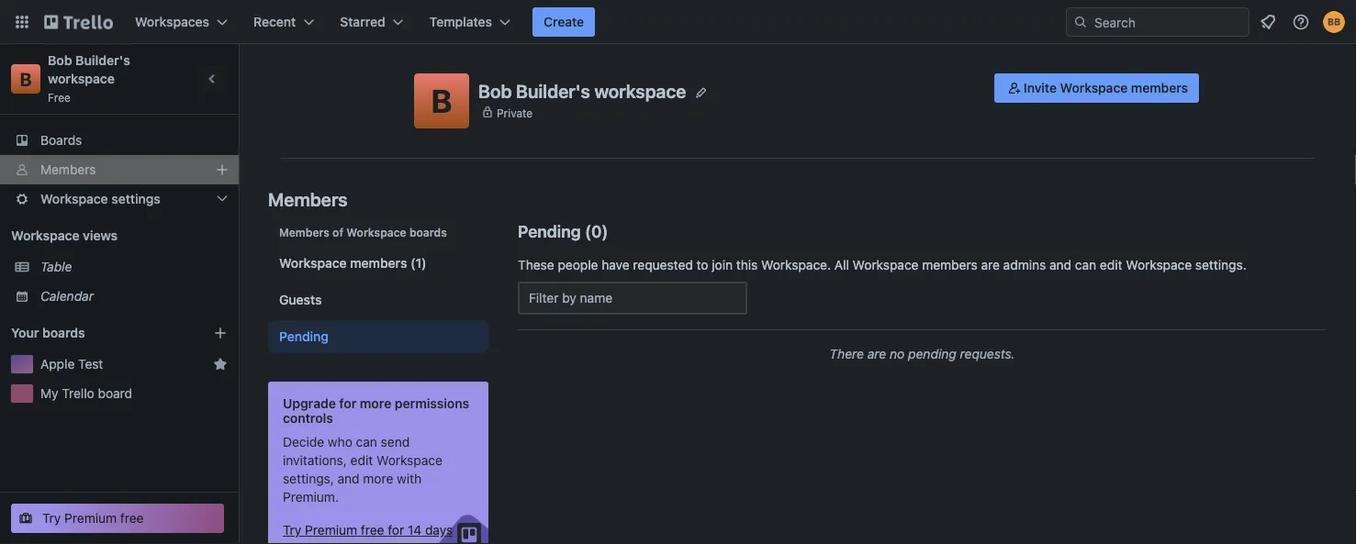 Task type: vqa. For each thing, say whether or not it's contained in the screenshot.
left the can
yes



Task type: describe. For each thing, give the bounding box(es) containing it.
try premium free for 14 days
[[283, 523, 453, 538]]

and for admins
[[1050, 258, 1072, 273]]

guests
[[279, 292, 322, 308]]

primary element
[[0, 0, 1356, 44]]

and for settings,
[[338, 472, 360, 487]]

invitations,
[[283, 453, 347, 468]]

admins
[[1003, 258, 1046, 273]]

workspace navigation collapse icon image
[[200, 66, 226, 92]]

try for try premium free
[[42, 511, 61, 526]]

can inside upgrade for more permissions controls decide who can send invitations, edit workspace settings, and more with premium.
[[356, 435, 377, 450]]

your boards with 2 items element
[[11, 322, 185, 344]]

have
[[602, 258, 630, 273]]

2 vertical spatial members
[[279, 226, 330, 239]]

recent
[[253, 14, 296, 29]]

invite workspace members
[[1024, 80, 1188, 95]]

workspace inside upgrade for more permissions controls decide who can send invitations, edit workspace settings, and more with premium.
[[376, 453, 442, 468]]

invite
[[1024, 80, 1057, 95]]

with
[[397, 472, 422, 487]]

calendar
[[40, 289, 94, 304]]

0 horizontal spatial pending
[[279, 329, 329, 344]]

my trello board
[[40, 386, 132, 401]]

try premium free button
[[11, 504, 224, 533]]

private
[[497, 106, 533, 119]]

0 vertical spatial boards
[[409, 226, 447, 239]]

send
[[381, 435, 410, 450]]

apple test
[[40, 357, 103, 372]]

workspace up guests
[[279, 256, 347, 271]]

try for try premium free for 14 days
[[283, 523, 302, 538]]

Filter by name text field
[[518, 282, 747, 315]]

Search field
[[1088, 8, 1249, 36]]

starred icon image
[[213, 357, 228, 372]]

templates button
[[418, 7, 522, 37]]

settings
[[111, 191, 161, 207]]

my
[[40, 386, 58, 401]]

bob for bob builder's workspace
[[478, 80, 512, 102]]

workspace for bob builder's workspace
[[595, 80, 686, 102]]

1 vertical spatial boards
[[42, 326, 85, 341]]

workspace.
[[761, 258, 831, 273]]

try premium free
[[42, 511, 144, 526]]

pending
[[908, 347, 957, 362]]

guests link
[[268, 284, 488, 317]]

for inside button
[[388, 523, 404, 538]]

edit inside upgrade for more permissions controls decide who can send invitations, edit workspace settings, and more with premium.
[[350, 453, 373, 468]]

premium.
[[283, 490, 339, 505]]

boards
[[40, 133, 82, 148]]

calendar link
[[40, 287, 228, 306]]

1 vertical spatial members
[[268, 188, 348, 210]]

pending link
[[268, 320, 488, 354]]

apple test link
[[40, 355, 206, 374]]

1 horizontal spatial edit
[[1100, 258, 1122, 273]]

there
[[829, 347, 864, 362]]

starred button
[[329, 7, 415, 37]]

)
[[602, 221, 608, 241]]

b link
[[11, 64, 40, 94]]

settings.
[[1195, 258, 1247, 273]]

my trello board link
[[40, 385, 228, 403]]

0 vertical spatial more
[[360, 396, 391, 411]]

join
[[712, 258, 733, 273]]

members of workspace boards
[[279, 226, 447, 239]]

bob builder (bobbuilder40) image
[[1323, 11, 1345, 33]]

( 0 )
[[585, 221, 608, 241]]

boards link
[[0, 126, 239, 155]]

b button
[[414, 73, 469, 129]]

there are no pending requests.
[[829, 347, 1015, 362]]

workspace inside 'invite workspace members' button
[[1060, 80, 1128, 95]]

no
[[890, 347, 905, 362]]

bob builder's workspace link
[[48, 53, 134, 86]]

1 vertical spatial more
[[363, 472, 393, 487]]

these
[[518, 258, 554, 273]]

workspace right the "all"
[[853, 258, 919, 273]]

trello
[[62, 386, 94, 401]]

views
[[83, 228, 118, 243]]

your boards
[[11, 326, 85, 341]]

days
[[425, 523, 453, 538]]

try premium free for 14 days button
[[283, 522, 453, 540]]

test
[[78, 357, 103, 372]]

1 horizontal spatial can
[[1075, 258, 1096, 273]]

upgrade for more permissions controls decide who can send invitations, edit workspace settings, and more with premium.
[[283, 396, 469, 505]]

members inside button
[[1131, 80, 1188, 95]]

0 horizontal spatial members
[[350, 256, 407, 271]]

starred
[[340, 14, 385, 29]]

your
[[11, 326, 39, 341]]

workspace inside "workspace settings" dropdown button
[[40, 191, 108, 207]]

requested
[[633, 258, 693, 273]]

add board image
[[213, 326, 228, 341]]



Task type: locate. For each thing, give the bounding box(es) containing it.
for
[[339, 396, 357, 411], [388, 523, 404, 538]]

b left private
[[431, 82, 452, 120]]

0 notifications image
[[1257, 11, 1279, 33]]

0 horizontal spatial try
[[42, 511, 61, 526]]

back to home image
[[44, 7, 113, 37]]

settings,
[[283, 472, 334, 487]]

0 horizontal spatial b
[[20, 68, 32, 90]]

boards
[[409, 226, 447, 239], [42, 326, 85, 341]]

boards up (1)
[[409, 226, 447, 239]]

(1)
[[410, 256, 427, 271]]

create
[[544, 14, 584, 29]]

builder's
[[75, 53, 130, 68], [516, 80, 590, 102]]

for inside upgrade for more permissions controls decide who can send invitations, edit workspace settings, and more with premium.
[[339, 396, 357, 411]]

0 horizontal spatial can
[[356, 435, 377, 450]]

0 horizontal spatial edit
[[350, 453, 373, 468]]

bob inside "bob builder's workspace free"
[[48, 53, 72, 68]]

free for try premium free for 14 days
[[361, 523, 384, 538]]

1 horizontal spatial builder's
[[516, 80, 590, 102]]

of
[[332, 226, 344, 239]]

0 horizontal spatial workspace
[[48, 71, 115, 86]]

and right "admins"
[[1050, 258, 1072, 273]]

workspaces
[[135, 14, 209, 29]]

search image
[[1073, 15, 1088, 29]]

0 vertical spatial pending
[[518, 221, 581, 241]]

controls
[[283, 411, 333, 426]]

sm image
[[1005, 79, 1024, 97]]

people
[[558, 258, 598, 273]]

1 horizontal spatial b
[[431, 82, 452, 120]]

who
[[328, 435, 352, 450]]

workspace inside "bob builder's workspace free"
[[48, 71, 115, 86]]

premium for try premium free
[[64, 511, 117, 526]]

workspace left settings.
[[1126, 258, 1192, 273]]

free
[[120, 511, 144, 526], [361, 523, 384, 538]]

bob up free
[[48, 53, 72, 68]]

0 horizontal spatial are
[[868, 347, 886, 362]]

0 vertical spatial members
[[40, 162, 96, 177]]

0 vertical spatial bob
[[48, 53, 72, 68]]

upgrade
[[283, 396, 336, 411]]

0 vertical spatial and
[[1050, 258, 1072, 273]]

free
[[48, 91, 71, 104]]

decide
[[283, 435, 324, 450]]

0 vertical spatial edit
[[1100, 258, 1122, 273]]

1 vertical spatial bob
[[478, 80, 512, 102]]

0 horizontal spatial free
[[120, 511, 144, 526]]

more
[[360, 396, 391, 411], [363, 472, 393, 487]]

1 horizontal spatial bob
[[478, 80, 512, 102]]

0 horizontal spatial builder's
[[75, 53, 130, 68]]

for left 14
[[388, 523, 404, 538]]

builder's for bob builder's workspace free
[[75, 53, 130, 68]]

0 vertical spatial are
[[981, 258, 1000, 273]]

premium
[[64, 511, 117, 526], [305, 523, 357, 538]]

more up send
[[360, 396, 391, 411]]

permissions
[[395, 396, 469, 411]]

(
[[585, 221, 591, 241]]

workspace views
[[11, 228, 118, 243]]

can
[[1075, 258, 1096, 273], [356, 435, 377, 450]]

and inside upgrade for more permissions controls decide who can send invitations, edit workspace settings, and more with premium.
[[338, 472, 360, 487]]

1 horizontal spatial premium
[[305, 523, 357, 538]]

are
[[981, 258, 1000, 273], [868, 347, 886, 362]]

1 vertical spatial for
[[388, 523, 404, 538]]

more left the with
[[363, 472, 393, 487]]

0 horizontal spatial bob
[[48, 53, 72, 68]]

1 horizontal spatial are
[[981, 258, 1000, 273]]

workspace right invite
[[1060, 80, 1128, 95]]

members down 'members of workspace boards'
[[350, 256, 407, 271]]

b
[[20, 68, 32, 90], [431, 82, 452, 120]]

all
[[834, 258, 849, 273]]

are left "admins"
[[981, 258, 1000, 273]]

workspace for bob builder's workspace free
[[48, 71, 115, 86]]

1 horizontal spatial pending
[[518, 221, 581, 241]]

b for b link
[[20, 68, 32, 90]]

b inside button
[[431, 82, 452, 120]]

0
[[591, 221, 602, 241]]

can right "admins"
[[1075, 258, 1096, 273]]

workspace settings button
[[0, 185, 239, 214]]

this
[[736, 258, 758, 273]]

can right "who"
[[356, 435, 377, 450]]

edit right "admins"
[[1100, 258, 1122, 273]]

try
[[42, 511, 61, 526], [283, 523, 302, 538]]

are left no at the right bottom of the page
[[868, 347, 886, 362]]

pending
[[518, 221, 581, 241], [279, 329, 329, 344]]

builder's up private
[[516, 80, 590, 102]]

workspace up free
[[48, 71, 115, 86]]

workspace right of
[[346, 226, 406, 239]]

1 vertical spatial and
[[338, 472, 360, 487]]

table link
[[40, 258, 228, 276]]

14
[[408, 523, 422, 538]]

to
[[696, 258, 708, 273]]

for right upgrade
[[339, 396, 357, 411]]

members down search field
[[1131, 80, 1188, 95]]

workspace up workspace views
[[40, 191, 108, 207]]

1 horizontal spatial workspace
[[595, 80, 686, 102]]

create button
[[533, 7, 595, 37]]

workspace settings
[[40, 191, 161, 207]]

members up of
[[268, 188, 348, 210]]

0 horizontal spatial and
[[338, 472, 360, 487]]

bob up private
[[478, 80, 512, 102]]

workspaces button
[[124, 7, 239, 37]]

bob builder's workspace
[[478, 80, 686, 102]]

edit
[[1100, 258, 1122, 273], [350, 453, 373, 468]]

apple
[[40, 357, 75, 372]]

1 vertical spatial edit
[[350, 453, 373, 468]]

invite workspace members button
[[994, 73, 1199, 103]]

free for try premium free
[[120, 511, 144, 526]]

bob builder's workspace free
[[48, 53, 134, 104]]

2 horizontal spatial members
[[1131, 80, 1188, 95]]

b for b button
[[431, 82, 452, 120]]

table
[[40, 259, 72, 275]]

members left "admins"
[[922, 258, 978, 273]]

members
[[40, 162, 96, 177], [268, 188, 348, 210], [279, 226, 330, 239]]

0 horizontal spatial boards
[[42, 326, 85, 341]]

and
[[1050, 258, 1072, 273], [338, 472, 360, 487]]

premium for try premium free for 14 days
[[305, 523, 357, 538]]

1 vertical spatial can
[[356, 435, 377, 450]]

pending up these
[[518, 221, 581, 241]]

recent button
[[242, 7, 325, 37]]

0 vertical spatial builder's
[[75, 53, 130, 68]]

templates
[[429, 14, 492, 29]]

1 horizontal spatial boards
[[409, 226, 447, 239]]

0 horizontal spatial for
[[339, 396, 357, 411]]

1 horizontal spatial try
[[283, 523, 302, 538]]

1 horizontal spatial members
[[922, 258, 978, 273]]

boards up apple
[[42, 326, 85, 341]]

members
[[1131, 80, 1188, 95], [350, 256, 407, 271], [922, 258, 978, 273]]

builder's inside "bob builder's workspace free"
[[75, 53, 130, 68]]

pending down guests
[[279, 329, 329, 344]]

workspace up the with
[[376, 453, 442, 468]]

workspace
[[48, 71, 115, 86], [595, 80, 686, 102]]

builder's for bob builder's workspace
[[516, 80, 590, 102]]

1 horizontal spatial free
[[361, 523, 384, 538]]

open information menu image
[[1292, 13, 1310, 31]]

and down "who"
[[338, 472, 360, 487]]

1 vertical spatial pending
[[279, 329, 329, 344]]

workspace up table
[[11, 228, 79, 243]]

1 horizontal spatial and
[[1050, 258, 1072, 273]]

board
[[98, 386, 132, 401]]

members link
[[0, 155, 239, 185]]

0 horizontal spatial premium
[[64, 511, 117, 526]]

workspace down the 'primary' 'element'
[[595, 80, 686, 102]]

members down boards on the top left of the page
[[40, 162, 96, 177]]

bob
[[48, 53, 72, 68], [478, 80, 512, 102]]

workspace members
[[279, 256, 407, 271]]

requests.
[[960, 347, 1015, 362]]

builder's down back to home image
[[75, 53, 130, 68]]

0 vertical spatial for
[[339, 396, 357, 411]]

1 horizontal spatial for
[[388, 523, 404, 538]]

1 vertical spatial builder's
[[516, 80, 590, 102]]

1 vertical spatial are
[[868, 347, 886, 362]]

edit down "who"
[[350, 453, 373, 468]]

0 vertical spatial can
[[1075, 258, 1096, 273]]

members left of
[[279, 226, 330, 239]]

workspace
[[1060, 80, 1128, 95], [40, 191, 108, 207], [346, 226, 406, 239], [11, 228, 79, 243], [279, 256, 347, 271], [853, 258, 919, 273], [1126, 258, 1192, 273], [376, 453, 442, 468]]

b left "bob builder's workspace free" in the top of the page
[[20, 68, 32, 90]]

bob for bob builder's workspace free
[[48, 53, 72, 68]]

these people have requested to join this workspace. all workspace members are admins and can edit workspace settings.
[[518, 258, 1247, 273]]



